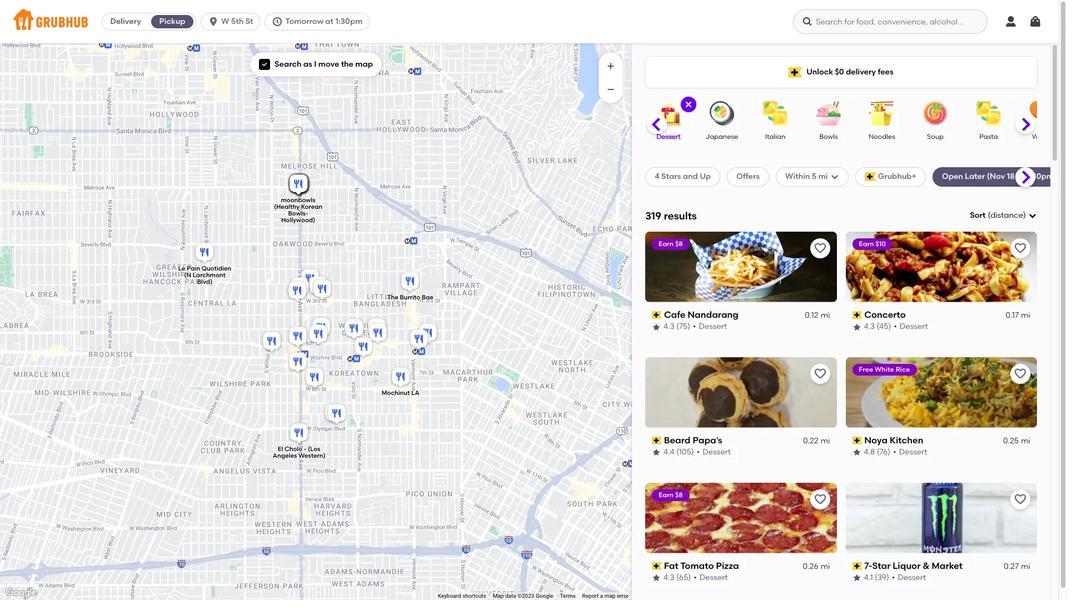 Task type: describe. For each thing, give the bounding box(es) containing it.
subscription pass image for 7-star liquor & market
[[852, 562, 862, 570]]

dessert for tomato
[[700, 573, 728, 583]]

save this restaurant image for concerto
[[1014, 242, 1027, 255]]

ben's fast food image
[[288, 173, 310, 197]]

0.27 mi
[[1004, 562, 1030, 571]]

dream pops image
[[287, 173, 309, 197]]

dessert for star
[[898, 573, 926, 583]]

(105)
[[676, 448, 694, 457]]

(n
[[184, 272, 191, 279]]

the
[[341, 59, 353, 69]]

-
[[304, 446, 306, 453]]

0.17 mi
[[1006, 311, 1030, 320]]

fat
[[664, 560, 678, 571]]

subscription pass image for fat tomato pizza
[[652, 562, 662, 570]]

noodles image
[[863, 101, 901, 126]]

later
[[965, 172, 985, 181]]

moonbowls
[[281, 197, 315, 204]]

0.17
[[1006, 311, 1019, 320]]

0.12 mi
[[805, 311, 830, 320]]

dessert down dessert image at the top right of page
[[656, 133, 681, 141]]

soup
[[927, 133, 944, 141]]

pasta image
[[969, 101, 1008, 126]]

concerto
[[864, 309, 906, 320]]

w 5th st
[[221, 17, 253, 26]]

7-star liquor & market
[[864, 560, 963, 571]]

pain
[[186, 265, 200, 273]]

0 vertical spatial map
[[355, 59, 373, 69]]

shortcuts
[[462, 593, 486, 599]]

grubhub+
[[878, 172, 916, 181]]

keyboard shortcuts button
[[438, 592, 486, 600]]

search as i move the map
[[275, 59, 373, 69]]

1 horizontal spatial at
[[1017, 172, 1025, 181]]

subscription pass image for noya kitchen
[[852, 437, 862, 445]]

keyboard shortcuts
[[438, 593, 486, 599]]

unlock
[[806, 67, 833, 77]]

)
[[1023, 211, 1026, 220]]

none field containing sort
[[970, 210, 1037, 221]]

save this restaurant button for fat tomato pizza
[[810, 489, 830, 509]]

search
[[275, 59, 301, 69]]

bae
[[421, 294, 433, 301]]

bowls-
[[288, 210, 308, 217]]

• for 7-star liquor & market
[[892, 573, 895, 583]]

pickup
[[159, 17, 185, 26]]

error
[[617, 593, 629, 599]]

• dessert for fat tomato pizza
[[694, 573, 728, 583]]

fat tomato pizza
[[664, 560, 739, 571]]

la
[[411, 390, 419, 397]]

1:30pm)
[[1027, 172, 1057, 181]]

(healthy
[[274, 204, 299, 211]]

bowls
[[819, 133, 838, 141]]

kitchen
[[890, 435, 923, 446]]

fatamorgana gelato image
[[287, 173, 309, 197]]

beard papa's logo image
[[645, 357, 837, 428]]

map data ©2023 google
[[493, 593, 553, 599]]

mochinut la
[[381, 390, 419, 397]]

sweet rose creamery image
[[287, 173, 309, 197]]

korean
[[301, 204, 322, 211]]

bevvy image
[[287, 173, 309, 197]]

bowls image
[[809, 101, 848, 126]]

subscription pass image for beard papa's
[[652, 437, 662, 445]]

earn for fat tomato pizza
[[659, 491, 674, 499]]

main navigation navigation
[[0, 0, 1059, 43]]

5th
[[231, 17, 244, 26]]

slurpin' ramen bar image
[[303, 366, 325, 391]]

the burrito bae image
[[399, 270, 421, 295]]

cafe nandarang
[[664, 309, 739, 320]]

desserts now image
[[288, 173, 310, 197]]

mi for kitchen
[[1021, 436, 1030, 446]]

beard
[[664, 435, 690, 446]]

• for noya kitchen
[[893, 448, 896, 457]]

papa's
[[693, 435, 722, 446]]

earn $10
[[859, 240, 886, 248]]

$0
[[835, 67, 844, 77]]

mi for nandarang
[[821, 311, 830, 320]]

offers
[[736, 172, 760, 181]]

w
[[221, 17, 229, 26]]

yogurtland image
[[408, 328, 430, 352]]

as
[[303, 59, 312, 69]]

5
[[812, 172, 817, 181]]

earn for cafe nandarang
[[659, 240, 674, 248]]

mi right 0.17
[[1021, 311, 1030, 320]]

7-
[[864, 560, 872, 571]]

and
[[683, 172, 698, 181]]

google
[[536, 593, 553, 599]]

el cholo - (los angeles western) image
[[288, 422, 310, 446]]

save this restaurant image for 7-star liquor & market
[[1014, 493, 1027, 506]]

save this restaurant image for fat tomato pizza
[[813, 493, 827, 506]]

quotidien
[[201, 265, 231, 273]]

pizza
[[716, 560, 739, 571]]

• dessert for cafe nandarang
[[693, 322, 727, 331]]

4.3 for cafe nandarang
[[664, 322, 674, 331]]

(39)
[[875, 573, 889, 583]]

(76)
[[877, 448, 890, 457]]

nandarang
[[688, 309, 739, 320]]

• dessert for concerto
[[894, 322, 928, 331]]

0.22
[[803, 436, 818, 446]]

grubhub plus flag logo image for grubhub+
[[865, 173, 876, 181]]

noodles
[[869, 133, 895, 141]]

el cholo - (los angeles western)
[[272, 446, 325, 459]]

cholo
[[284, 446, 302, 453]]

free white rice
[[859, 365, 910, 373]]

7-star liquor & market image
[[307, 275, 329, 299]]

Search for food, convenience, alcohol... search field
[[793, 9, 988, 34]]

dr. shica's bakery image
[[288, 173, 310, 197]]

4.4
[[664, 448, 674, 457]]

larchmont
[[192, 272, 225, 279]]

save this restaurant image inside button
[[813, 242, 827, 255]]

star icon image for beard papa's
[[652, 448, 661, 457]]

cafe nandarang logo image
[[645, 232, 837, 302]]

noya kitchen image
[[311, 278, 333, 302]]

within
[[785, 172, 810, 181]]

wings image
[[1023, 101, 1061, 126]]

• for concerto
[[894, 322, 897, 331]]

the dolly llama image
[[288, 276, 310, 300]]

move
[[318, 59, 339, 69]]

japanese image
[[702, 101, 741, 126]]

earn $8 for fat
[[659, 491, 683, 499]]

noya kitchen logo image
[[846, 357, 1037, 428]]

cafe mak image
[[417, 322, 439, 346]]

delivery button
[[102, 13, 149, 31]]

italian
[[765, 133, 785, 141]]

moonbowls (healthy korean bowls- hollywood)
[[274, 197, 322, 224]]

plus icon image
[[605, 61, 616, 72]]

subscription pass image for cafe nandarang
[[652, 311, 662, 319]]

subscription pass image for concerto
[[852, 311, 862, 319]]

mi right 5
[[818, 172, 828, 181]]

(nov
[[987, 172, 1005, 181]]

mochinut
[[381, 390, 410, 397]]

0 horizontal spatial svg image
[[261, 61, 268, 68]]

1 vertical spatial svg image
[[830, 173, 839, 181]]

tomorrow at 1:30pm button
[[265, 13, 374, 31]]

4.1
[[864, 573, 873, 583]]

(
[[988, 211, 990, 220]]

beard papa's
[[664, 435, 722, 446]]

brady's bakery image
[[288, 173, 310, 197]]

mi for papa's
[[821, 436, 830, 446]]

wasabi japanese noodle house image
[[352, 336, 374, 360]]

0.26
[[803, 562, 818, 571]]

fat tomato pizza image
[[286, 280, 308, 304]]



Task type: locate. For each thing, give the bounding box(es) containing it.
angeles
[[272, 452, 297, 459]]

4.3 (75)
[[664, 322, 690, 331]]

4.8
[[864, 448, 875, 457]]

1 vertical spatial subscription pass image
[[652, 437, 662, 445]]

earn down 319 results
[[659, 240, 674, 248]]

(65)
[[676, 573, 691, 583]]

star icon image left "4.3 (45)"
[[852, 323, 861, 332]]

0.27
[[1004, 562, 1019, 571]]

grubhub plus flag logo image for unlock $0 delivery fees
[[789, 67, 802, 78]]

0 vertical spatial save this restaurant image
[[813, 242, 827, 255]]

earn $8
[[659, 240, 683, 248], [659, 491, 683, 499]]

mi right 0.26
[[821, 562, 830, 571]]

mi for star
[[1021, 562, 1030, 571]]

$8 for fat
[[675, 491, 683, 499]]

open
[[942, 172, 963, 181]]

report a map error link
[[582, 593, 629, 599]]

star icon image left 4.1
[[852, 574, 861, 583]]

dessert down fat tomato pizza
[[700, 573, 728, 583]]

svg image right 5
[[830, 173, 839, 181]]

market
[[932, 560, 963, 571]]

4.8 (76)
[[864, 448, 890, 457]]

earn $8 down 4.4
[[659, 491, 683, 499]]

dessert
[[656, 133, 681, 141], [699, 322, 727, 331], [900, 322, 928, 331], [703, 448, 731, 457], [899, 448, 927, 457], [700, 573, 728, 583], [898, 573, 926, 583]]

0.25 mi
[[1003, 436, 1030, 446]]

crafted donuts image
[[260, 330, 283, 355]]

1 vertical spatial at
[[1017, 172, 1025, 181]]

• dessert down the liquor
[[892, 573, 926, 583]]

el
[[278, 446, 283, 453]]

1 horizontal spatial svg image
[[830, 173, 839, 181]]

• dessert
[[693, 322, 727, 331], [894, 322, 928, 331], [697, 448, 731, 457], [893, 448, 927, 457], [694, 573, 728, 583], [892, 573, 926, 583]]

concerto logo image
[[846, 232, 1037, 302]]

subscription pass image left fat
[[652, 562, 662, 570]]

report
[[582, 593, 599, 599]]

1 horizontal spatial map
[[604, 593, 615, 599]]

star icon image left 4.4
[[652, 448, 661, 457]]

within 5 mi
[[785, 172, 828, 181]]

grubhub plus flag logo image
[[789, 67, 802, 78], [865, 173, 876, 181]]

boba time image
[[367, 322, 389, 346]]

0 vertical spatial earn $8
[[659, 240, 683, 248]]

tomato
[[680, 560, 714, 571]]

namsan image
[[343, 317, 365, 342]]

sort
[[970, 211, 986, 220]]

• dessert down nandarang
[[693, 322, 727, 331]]

0 vertical spatial $8
[[675, 240, 683, 248]]

stars
[[661, 172, 681, 181]]

0.25
[[1003, 436, 1019, 446]]

4.3 down cafe
[[664, 322, 674, 331]]

star icon image for fat tomato pizza
[[652, 574, 661, 583]]

7-star liquor & market logo image
[[846, 483, 1037, 553]]

• for beard papa's
[[697, 448, 700, 457]]

sort ( distance )
[[970, 211, 1026, 220]]

4.3 for concerto
[[864, 322, 875, 331]]

beard papa's image
[[286, 325, 309, 350]]

svg image inside w 5th st button
[[208, 16, 219, 27]]

star icon image for cafe nandarang
[[652, 323, 661, 332]]

earn for concerto
[[859, 240, 874, 248]]

1:30pm
[[335, 17, 363, 26]]

0.26 mi
[[803, 562, 830, 571]]

1 horizontal spatial grubhub plus flag logo image
[[865, 173, 876, 181]]

319
[[645, 209, 661, 222]]

mi
[[818, 172, 828, 181], [821, 311, 830, 320], [1021, 311, 1030, 320], [821, 436, 830, 446], [1021, 436, 1030, 446], [821, 562, 830, 571], [1021, 562, 1030, 571]]

• dessert for 7-star liquor & market
[[892, 573, 926, 583]]

dessert image
[[649, 101, 688, 126]]

dessert right (45)
[[900, 322, 928, 331]]

terms link
[[560, 593, 576, 599]]

le
[[178, 265, 185, 273]]

• dessert for beard papa's
[[697, 448, 731, 457]]

dessert for papa's
[[703, 448, 731, 457]]

svg image inside tomorrow at 1:30pm button
[[272, 16, 283, 27]]

earn $8 for cafe
[[659, 240, 683, 248]]

0 horizontal spatial at
[[325, 17, 333, 26]]

0 vertical spatial svg image
[[261, 61, 268, 68]]

hollywood)
[[281, 217, 315, 224]]

rethink ice cream (lactose-free/tummy-friendly) image
[[288, 173, 310, 197]]

0 horizontal spatial map
[[355, 59, 373, 69]]

boba story image
[[286, 351, 309, 375]]

• dessert right (45)
[[894, 322, 928, 331]]

soup image
[[916, 101, 955, 126]]

fat tomato pizza logo image
[[645, 483, 837, 553]]

1 vertical spatial save this restaurant image
[[1014, 367, 1027, 380]]

$8
[[675, 240, 683, 248], [675, 491, 683, 499]]

svg image
[[261, 61, 268, 68], [830, 173, 839, 181]]

minus icon image
[[605, 84, 616, 95]]

$8 for cafe
[[675, 240, 683, 248]]

at left 1:30pm
[[325, 17, 333, 26]]

mi right 0.12
[[821, 311, 830, 320]]

• right (45)
[[894, 322, 897, 331]]

mi right 0.22 at bottom
[[821, 436, 830, 446]]

save this restaurant button for cafe nandarang
[[810, 238, 830, 258]]

4
[[655, 172, 659, 181]]

earn down 4.4
[[659, 491, 674, 499]]

0 horizontal spatial grubhub plus flag logo image
[[789, 67, 802, 78]]

nancy silverton's - nancy fancy gelato image
[[288, 173, 310, 197]]

save this restaurant image for noya kitchen
[[1014, 367, 1027, 380]]

toe bang cafe image
[[365, 317, 388, 341]]

data
[[505, 593, 516, 599]]

earn left $10
[[859, 240, 874, 248]]

at right 18
[[1017, 172, 1025, 181]]

• dessert down fat tomato pizza
[[694, 573, 728, 583]]

• for fat tomato pizza
[[694, 573, 697, 583]]

mochinut la image
[[389, 366, 412, 390]]

map right the a on the right bottom
[[604, 593, 615, 599]]

©2023
[[517, 593, 534, 599]]

burrito
[[400, 294, 420, 301]]

italian image
[[756, 101, 795, 126]]

subscription pass image left cafe
[[652, 311, 662, 319]]

lulubowls (hawaiian-inspired bowls- hollywood) image
[[288, 173, 310, 197]]

st
[[245, 17, 253, 26]]

1 vertical spatial map
[[604, 593, 615, 599]]

save this restaurant image
[[1014, 242, 1027, 255], [1014, 367, 1027, 380], [813, 493, 827, 506]]

1 vertical spatial grubhub plus flag logo image
[[865, 173, 876, 181]]

2 vertical spatial save this restaurant image
[[1014, 493, 1027, 506]]

terms
[[560, 593, 576, 599]]

(45)
[[877, 322, 891, 331]]

subscription pass image left beard
[[652, 437, 662, 445]]

mumu bakery & cake image
[[325, 402, 348, 427]]

star icon image left 4.3 (65)
[[652, 574, 661, 583]]

dessert for nandarang
[[699, 322, 727, 331]]

subscription pass image left 7-
[[852, 562, 862, 570]]

the burrito bae
[[387, 294, 433, 301]]

2 $8 from the top
[[675, 491, 683, 499]]

results
[[664, 209, 697, 222]]

dessert down "papa's" on the bottom
[[703, 448, 731, 457]]

subscription pass image
[[652, 311, 662, 319], [652, 437, 662, 445]]

open later (nov 18 at 1:30pm)
[[942, 172, 1057, 181]]

1 vertical spatial save this restaurant image
[[813, 367, 827, 380]]

fees
[[878, 67, 894, 77]]

1 earn $8 from the top
[[659, 240, 683, 248]]

amandine patisserie cafe image
[[323, 402, 345, 426]]

anju house image
[[299, 267, 321, 292]]

mi right the 0.27 on the bottom of the page
[[1021, 562, 1030, 571]]

pickup button
[[149, 13, 196, 31]]

2 vertical spatial save this restaurant image
[[813, 493, 827, 506]]

grubhub plus flag logo image left grubhub+
[[865, 173, 876, 181]]

google image
[[3, 586, 39, 600]]

0 vertical spatial save this restaurant image
[[1014, 242, 1027, 255]]

le pain quotidien (n larchmont blvd)
[[178, 265, 231, 286]]

1 vertical spatial earn $8
[[659, 491, 683, 499]]

concerto image
[[307, 323, 329, 347]]

star icon image left 4.3 (75)
[[652, 323, 661, 332]]

• right '(39)' on the right
[[892, 573, 895, 583]]

dessert for kitchen
[[899, 448, 927, 457]]

map
[[493, 593, 504, 599]]

noya
[[864, 435, 888, 446]]

distance
[[990, 211, 1023, 220]]

None field
[[970, 210, 1037, 221]]

4.1 (39)
[[864, 573, 889, 583]]

4.3 for fat tomato pizza
[[664, 573, 674, 583]]

• dessert down "papa's" on the bottom
[[697, 448, 731, 457]]

map right the the
[[355, 59, 373, 69]]

save this restaurant image for beard papa's
[[813, 367, 827, 380]]

• down beard papa's
[[697, 448, 700, 457]]

keyboard
[[438, 593, 461, 599]]

svg image left "search"
[[261, 61, 268, 68]]

tomorrow at 1:30pm
[[285, 17, 363, 26]]

$8 down results
[[675, 240, 683, 248]]

white
[[875, 365, 894, 373]]

save this restaurant image
[[813, 242, 827, 255], [813, 367, 827, 380], [1014, 493, 1027, 506]]

• right (65)
[[694, 573, 697, 583]]

star icon image for 7-star liquor & market
[[852, 574, 861, 583]]

(los
[[308, 446, 320, 453]]

subscription pass image left noya
[[852, 437, 862, 445]]

1 subscription pass image from the top
[[652, 311, 662, 319]]

grubhub plus flag logo image left unlock
[[789, 67, 802, 78]]

• for cafe nandarang
[[693, 322, 696, 331]]

cafe nandarang image
[[310, 316, 332, 341]]

4 stars and up
[[655, 172, 711, 181]]

1 vertical spatial $8
[[675, 491, 683, 499]]

18
[[1007, 172, 1015, 181]]

2 earn $8 from the top
[[659, 491, 683, 499]]

$8 down 4.4 (105)
[[675, 491, 683, 499]]

•
[[693, 322, 696, 331], [894, 322, 897, 331], [697, 448, 700, 457], [893, 448, 896, 457], [694, 573, 697, 583], [892, 573, 895, 583]]

star icon image
[[652, 323, 661, 332], [852, 323, 861, 332], [652, 448, 661, 457], [852, 448, 861, 457], [652, 574, 661, 583], [852, 574, 861, 583]]

le pain quotidien (n larchmont blvd) image
[[193, 241, 215, 266]]

svg image
[[1004, 15, 1018, 28], [1029, 15, 1042, 28], [208, 16, 219, 27], [272, 16, 283, 27], [802, 16, 813, 27], [684, 100, 693, 109], [1028, 211, 1037, 220]]

mi for tomato
[[821, 562, 830, 571]]

dessert down nandarang
[[699, 322, 727, 331]]

map region
[[0, 2, 639, 600]]

star icon image for concerto
[[852, 323, 861, 332]]

cafe
[[664, 309, 685, 320]]

pasta
[[979, 133, 998, 141]]

house of birria image
[[288, 173, 310, 197]]

japanese
[[706, 133, 738, 141]]

western)
[[298, 452, 325, 459]]

4.3
[[664, 322, 674, 331], [864, 322, 875, 331], [664, 573, 674, 583]]

4.3 down fat
[[664, 573, 674, 583]]

• dessert for noya kitchen
[[893, 448, 927, 457]]

save this restaurant button for concerto
[[1010, 238, 1030, 258]]

0 vertical spatial grubhub plus flag logo image
[[789, 67, 802, 78]]

• right (76)
[[893, 448, 896, 457]]

mi right 0.25
[[1021, 436, 1030, 446]]

earn $8 down 319 results
[[659, 240, 683, 248]]

a
[[600, 593, 603, 599]]

• right (75)
[[693, 322, 696, 331]]

2 subscription pass image from the top
[[652, 437, 662, 445]]

star icon image for noya kitchen
[[852, 448, 861, 457]]

0.22 mi
[[803, 436, 830, 446]]

star icon image left 4.8 at right
[[852, 448, 861, 457]]

dessert down "kitchen"
[[899, 448, 927, 457]]

0 vertical spatial subscription pass image
[[652, 311, 662, 319]]

4.3 left (45)
[[864, 322, 875, 331]]

moonbowls (healthy korean bowls-hollywood) image
[[287, 173, 309, 197]]

delivery
[[110, 17, 141, 26]]

subscription pass image
[[852, 311, 862, 319], [852, 437, 862, 445], [652, 562, 662, 570], [852, 562, 862, 570]]

subscription pass image left 'concerto'
[[852, 311, 862, 319]]

at inside button
[[325, 17, 333, 26]]

save this restaurant button for noya kitchen
[[1010, 364, 1030, 384]]

i
[[314, 59, 316, 69]]

0 vertical spatial at
[[325, 17, 333, 26]]

dessert down the '7-star liquor & market'
[[898, 573, 926, 583]]

liquor
[[893, 560, 921, 571]]

• dessert down "kitchen"
[[893, 448, 927, 457]]

1 $8 from the top
[[675, 240, 683, 248]]



Task type: vqa. For each thing, say whether or not it's contained in the screenshot.


